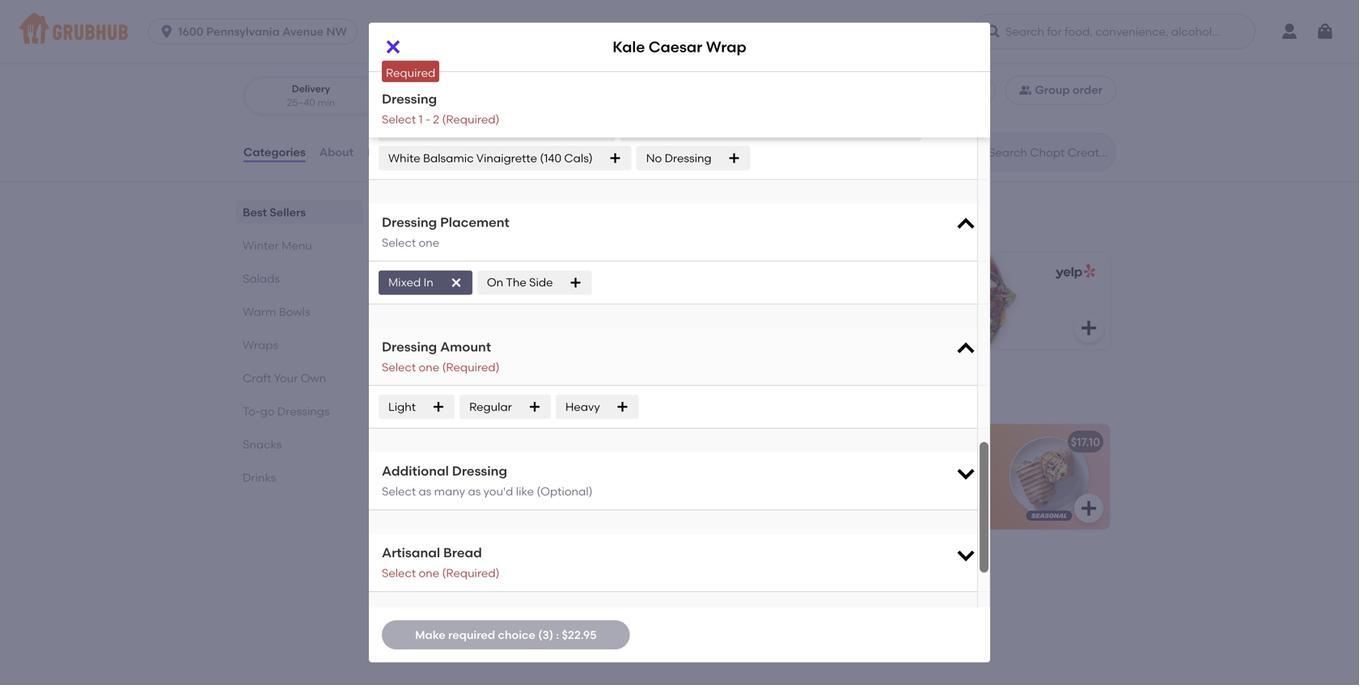 Task type: describe. For each thing, give the bounding box(es) containing it.
fresh for "spicy jalapeño goddess salad" image
[[520, 458, 547, 472]]

chips, for spicy jalapeño goddess wrap image
[[770, 507, 802, 521]]

blend for spicy jalapeño goddess wrap image
[[880, 524, 911, 537]]

select for dressing amount
[[382, 360, 416, 374]]

salads
[[243, 272, 280, 286]]

dijon
[[644, 35, 672, 48]]

pickled for spicy jalapeño goddess wrap image
[[874, 474, 914, 488]]

scallions, for spicy jalapeño goddess wrap image
[[805, 507, 855, 521]]

$22.95
[[562, 628, 597, 642]]

craft for craft your own salad $10.96 +
[[773, 296, 802, 310]]

cabbage for spicy jalapeño goddess wrap image
[[770, 524, 821, 537]]

(110
[[526, 122, 545, 136]]

vinaigrette
[[476, 151, 537, 165]]

dressing amount select one (required)
[[382, 339, 500, 374]]

(optional)
[[537, 485, 593, 498]]

spicy for spicy jalapeño goddess wrap image
[[843, 474, 871, 488]]

(90 for goddess
[[686, 64, 703, 78]]

dressing inside additional dressing select as many as you'd like (optional)
[[452, 463, 507, 479]]

sellers for best sellers
[[270, 206, 306, 219]]

fresh for spicy jalapeño goddess wrap image
[[883, 458, 910, 472]]

craft for craft your own
[[243, 371, 271, 385]]

1600 pennsylvania avenue nw button
[[148, 19, 364, 44]]

steakhouse blue cheese (110 cals)
[[388, 122, 576, 136]]

red
[[788, 64, 809, 78]]

on the side
[[487, 276, 553, 289]]

dressing for amount
[[382, 339, 437, 355]]

light
[[388, 400, 416, 414]]

pickup
[[436, 83, 468, 94]]

own for craft your own salad $10.96 +
[[832, 296, 857, 310]]

2 as from the left
[[468, 485, 481, 498]]

spicy jalapeño goddess wrap image
[[989, 424, 1110, 529]]

fried for spicy jalapeño goddess wrap image
[[807, 458, 832, 472]]

tortilla for spicy jalapeño goddess wrap image
[[915, 491, 951, 505]]

cotija for "spicy jalapeño goddess salad" image
[[474, 491, 505, 505]]

(3)
[[538, 628, 553, 642]]

vegetables, for spicy jalapeño goddess wrap image
[[770, 491, 834, 505]]

cals) right (110
[[548, 122, 576, 136]]

$17.10
[[1071, 435, 1100, 449]]

92
[[316, 25, 329, 38]]

red chile ranch (120 cals)
[[788, 64, 934, 78]]

dressing select 1 - 2 (required)
[[382, 91, 500, 126]]

you'd
[[483, 485, 513, 498]]

make
[[415, 628, 445, 642]]

(35
[[505, 35, 522, 48]]

on
[[487, 276, 503, 289]]

chips, for "spicy jalapeño goddess salad" image
[[408, 507, 440, 521]]

honey
[[606, 35, 642, 48]]

spicy for "spicy jalapeño goddess salad" image
[[480, 474, 509, 488]]

one for placement
[[419, 236, 439, 250]]

kale caesar wrap $10.61 +
[[410, 296, 511, 329]]

select for artisanal bread
[[382, 566, 416, 580]]

good food
[[343, 26, 393, 38]]

panko for spicy jalapeño goddess wrap image
[[770, 458, 804, 472]]

0 vertical spatial winter
[[243, 239, 279, 252]]

0 vertical spatial winter menu
[[243, 239, 312, 252]]

cotija for spicy jalapeño goddess wrap image
[[836, 491, 867, 505]]

cilantro for "spicy jalapeño goddess salad" image
[[472, 524, 514, 537]]

(required) inside dressing select 1 - 2 (required)
[[442, 112, 500, 126]]

balsamic
[[423, 151, 474, 165]]

+ inside kale caesar wrap $10.61 +
[[442, 315, 449, 329]]

cals) right (140
[[564, 151, 593, 165]]

placement
[[440, 214, 509, 230]]

1
[[419, 112, 423, 126]]

artisanal
[[382, 545, 440, 561]]

best for best sellers
[[243, 206, 267, 219]]

greek
[[388, 35, 421, 48]]

additional
[[382, 463, 449, 479]]

mi
[[426, 97, 438, 109]]

craft your own salad $10.96 +
[[773, 296, 892, 329]]

heatwave
[[454, 554, 511, 568]]

tortilla for "spicy jalapeño goddess salad" image
[[553, 491, 588, 505]]

people icon image
[[1019, 84, 1032, 96]]

reviews button
[[367, 123, 413, 181]]

cabbage for "spicy jalapeño goddess salad" image
[[408, 524, 458, 537]]

radish, for spicy jalapeño goddess wrap image
[[912, 458, 949, 472]]

chile
[[812, 64, 840, 78]]

(170
[[480, 64, 501, 78]]

wraps
[[243, 338, 278, 352]]

select for additional dressing
[[382, 485, 416, 498]]

select for dressing placement
[[382, 236, 416, 250]]

yogurt
[[424, 35, 460, 48]]

beans, for "spicy jalapeño goddess salad" image
[[441, 474, 478, 488]]

side
[[529, 276, 553, 289]]

1600 pennsylvania avenue nw
[[178, 25, 347, 38]]

caesar for mexican caesar (170 cals)
[[437, 64, 477, 78]]

bowl
[[514, 554, 541, 568]]

mexican caesar (170 cals)
[[388, 64, 532, 78]]

required
[[448, 628, 495, 642]]

yelp image
[[1052, 264, 1095, 279]]

cals) down the 'kale caesar wrap'
[[706, 64, 734, 78]]

option group containing delivery 25–40 min
[[243, 75, 520, 117]]

blue
[[455, 122, 479, 136]]

your for craft your own salad $10.96 +
[[804, 296, 829, 310]]

panko fried chicken, fresh radish, black beans, spicy pickled vegetables, cotija cheese, tortilla chips, scallions, romaine and cabbage & cilantro blend button
[[398, 424, 747, 537]]

food
[[371, 26, 393, 38]]

avenue
[[282, 25, 324, 38]]

best for best sellers most ordered on grubhub
[[395, 202, 432, 222]]

amount
[[440, 339, 491, 355]]

order
[[1073, 83, 1103, 97]]

panko for "spicy jalapeño goddess salad" image
[[408, 458, 442, 472]]

serrano heatwave bowl button
[[398, 543, 747, 648]]

additional dressing select as many as you'd like (optional)
[[382, 463, 593, 498]]

beans, for spicy jalapeño goddess wrap image
[[803, 474, 840, 488]]

Search Chopt Creative Salad Co. search field
[[987, 145, 1111, 160]]

0.2 mi
[[409, 97, 438, 109]]

about button
[[318, 123, 354, 181]]

2
[[433, 112, 439, 126]]

white balsamic vinaigrette (140 cals)
[[388, 151, 593, 165]]

caesar for kale caesar wrap
[[649, 38, 702, 56]]

$10.61
[[410, 315, 442, 329]]

blend for "spicy jalapeño goddess salad" image
[[517, 524, 548, 537]]

craft your own
[[243, 371, 326, 385]]

nw
[[326, 25, 347, 38]]

star icon image
[[243, 24, 259, 40]]

heavy
[[565, 400, 600, 414]]

delivery 25–40 min
[[287, 83, 335, 109]]

greek yogurt tzatziki (35 cals)
[[388, 35, 553, 48]]

to-go dressings
[[243, 405, 330, 418]]

main navigation navigation
[[0, 0, 1359, 63]]

good
[[343, 26, 369, 38]]

panko fried chicken, fresh radish, black beans, spicy pickled vegetables, cotija cheese, tortilla chips, scallions, romaine and cabbage & cilantro blend for spicy jalapeño goddess wrap image
[[770, 458, 951, 537]]

grubhub
[[487, 225, 536, 238]]

ordered
[[424, 225, 468, 238]]

:
[[556, 628, 559, 642]]

ginger
[[435, 93, 472, 107]]

no dressing
[[646, 151, 712, 165]]



Task type: vqa. For each thing, say whether or not it's contained in the screenshot.
Your
yes



Task type: locate. For each thing, give the bounding box(es) containing it.
1 vertical spatial kale
[[410, 296, 435, 310]]

+ inside "craft your own salad $10.96 +"
[[806, 315, 813, 329]]

2 + from the left
[[806, 315, 813, 329]]

0 horizontal spatial radish,
[[550, 458, 587, 472]]

1 horizontal spatial panko
[[770, 458, 804, 472]]

pickled
[[511, 474, 551, 488], [874, 474, 914, 488]]

most
[[395, 225, 421, 238]]

cilantro for spicy jalapeño goddess wrap image
[[835, 524, 877, 537]]

2 vegetables, from the left
[[770, 491, 834, 505]]

(40
[[675, 35, 692, 48]]

select
[[382, 112, 416, 126], [382, 236, 416, 250], [382, 360, 416, 374], [382, 485, 416, 498], [382, 566, 416, 580]]

0.2
[[409, 97, 423, 109]]

1 vertical spatial own
[[301, 371, 326, 385]]

craft
[[773, 296, 802, 310], [243, 371, 271, 385]]

& for spicy jalapeño goddess wrap image
[[824, 524, 832, 537]]

1 horizontal spatial chips,
[[770, 507, 802, 521]]

group order button
[[1005, 75, 1116, 105]]

1 cotija from the left
[[474, 491, 505, 505]]

2 chips, from the left
[[770, 507, 802, 521]]

warm
[[243, 305, 276, 319]]

select inside dressing select 1 - 2 (required)
[[382, 112, 416, 126]]

0 horizontal spatial panko
[[408, 458, 442, 472]]

menu down amount
[[456, 386, 503, 407]]

winter menu down dressing amount select one (required)
[[395, 386, 503, 407]]

goddess
[[634, 64, 683, 78]]

(required) down bread
[[442, 566, 500, 580]]

1 horizontal spatial as
[[468, 485, 481, 498]]

2 cabbage from the left
[[770, 524, 821, 537]]

winter menu
[[243, 239, 312, 252], [395, 386, 503, 407]]

one up in
[[419, 236, 439, 250]]

caesar for kale caesar wrap $10.61 +
[[437, 296, 478, 310]]

vegetables, for "spicy jalapeño goddess salad" image
[[408, 491, 471, 505]]

serrano heatwave bowl
[[408, 554, 541, 568]]

0 horizontal spatial fried
[[445, 458, 470, 472]]

1 horizontal spatial cheese,
[[870, 491, 912, 505]]

1 horizontal spatial scallions,
[[805, 507, 855, 521]]

serrano heatwave bowl image
[[626, 543, 747, 648]]

dressing
[[382, 91, 437, 107], [665, 151, 712, 165], [382, 214, 437, 230], [382, 339, 437, 355], [452, 463, 507, 479]]

panko fried chicken, fresh radish, black beans, spicy pickled vegetables, cotija cheese, tortilla chips, scallions, romaine and cabbage & cilantro blend
[[408, 458, 588, 537], [770, 458, 951, 537]]

1 select from the top
[[382, 112, 416, 126]]

1 panko fried chicken, fresh radish, black beans, spicy pickled vegetables, cotija cheese, tortilla chips, scallions, romaine and cabbage & cilantro blend from the left
[[408, 458, 588, 537]]

-
[[425, 112, 430, 126]]

0 vertical spatial your
[[804, 296, 829, 310]]

1 horizontal spatial own
[[832, 296, 857, 310]]

cheese
[[482, 122, 523, 136]]

1 horizontal spatial beans,
[[803, 474, 840, 488]]

delivery
[[292, 83, 330, 94]]

1 horizontal spatial radish,
[[912, 458, 949, 472]]

chips,
[[408, 507, 440, 521], [770, 507, 802, 521]]

spicy inside panko fried chicken, fresh radish, black beans, spicy pickled vegetables, cotija cheese, tortilla chips, scallions, romaine and cabbage & cilantro blend button
[[480, 474, 509, 488]]

radish, for "spicy jalapeño goddess salad" image
[[550, 458, 587, 472]]

pickled inside panko fried chicken, fresh radish, black beans, spicy pickled vegetables, cotija cheese, tortilla chips, scallions, romaine and cabbage & cilantro blend button
[[511, 474, 551, 488]]

cilantro
[[472, 524, 514, 537], [835, 524, 877, 537]]

2 mexican from the left
[[585, 64, 631, 78]]

1 horizontal spatial winter
[[395, 386, 452, 407]]

snacks
[[243, 438, 282, 451]]

blend inside button
[[517, 524, 548, 537]]

1600
[[178, 25, 204, 38]]

group
[[1035, 83, 1070, 97]]

cals) right "(35"
[[525, 35, 553, 48]]

mexican
[[388, 64, 434, 78], [585, 64, 631, 78]]

1 (required) from the top
[[442, 112, 500, 126]]

0 vertical spatial menu
[[282, 239, 312, 252]]

0 vertical spatial wrap
[[706, 38, 746, 56]]

like
[[516, 485, 534, 498]]

vegetables, inside button
[[408, 491, 471, 505]]

1 horizontal spatial blend
[[880, 524, 911, 537]]

0 horizontal spatial winter menu
[[243, 239, 312, 252]]

one inside dressing amount select one (required)
[[419, 360, 439, 374]]

(90 for ginger
[[475, 93, 493, 107]]

0 horizontal spatial cheese,
[[508, 491, 550, 505]]

svg image inside 1600 pennsylvania avenue nw button
[[159, 23, 175, 40]]

0 horizontal spatial chicken,
[[472, 458, 518, 472]]

menu down best sellers
[[282, 239, 312, 252]]

black for "spicy jalapeño goddess salad" image
[[408, 474, 438, 488]]

own
[[832, 296, 857, 310], [301, 371, 326, 385]]

steakhouse
[[388, 122, 452, 136]]

fried for "spicy jalapeño goddess salad" image
[[445, 458, 470, 472]]

chips, inside button
[[408, 507, 440, 521]]

3 select from the top
[[382, 360, 416, 374]]

one inside dressing placement select one
[[419, 236, 439, 250]]

0 vertical spatial own
[[832, 296, 857, 310]]

2 vertical spatial caesar
[[437, 296, 478, 310]]

svg image
[[159, 23, 175, 40], [383, 37, 403, 57], [548, 64, 561, 77], [950, 64, 963, 77], [609, 152, 622, 165], [728, 152, 741, 165], [450, 276, 463, 289], [1079, 318, 1099, 338], [432, 401, 445, 414], [528, 401, 541, 414], [616, 401, 629, 414], [717, 499, 736, 518], [955, 544, 977, 566]]

2 black from the left
[[770, 474, 800, 488]]

(90 up steakhouse blue cheese (110 cals)
[[475, 93, 493, 107]]

and inside button
[[544, 507, 566, 521]]

honey dijon (40 cals)
[[606, 35, 723, 48]]

warm bowls
[[243, 305, 310, 319]]

radish,
[[550, 458, 587, 472], [912, 458, 949, 472]]

2 fried from the left
[[807, 458, 832, 472]]

sellers down categories button
[[270, 206, 306, 219]]

2 chicken, from the left
[[835, 458, 880, 472]]

kale for kale caesar wrap
[[613, 38, 645, 56]]

chicken, for "spicy jalapeño goddess salad" image
[[472, 458, 518, 472]]

best inside best sellers most ordered on grubhub
[[395, 202, 432, 222]]

search icon image
[[963, 142, 982, 162]]

mixed
[[388, 276, 421, 289]]

0 horizontal spatial vegetables,
[[408, 491, 471, 505]]

1 chips, from the left
[[408, 507, 440, 521]]

kale inside kale caesar wrap $10.61 +
[[410, 296, 435, 310]]

2 vertical spatial (required)
[[442, 566, 500, 580]]

0 vertical spatial kale
[[613, 38, 645, 56]]

1 vertical spatial one
[[419, 360, 439, 374]]

spicy
[[480, 474, 509, 488], [843, 474, 871, 488]]

pennsylvania
[[206, 25, 280, 38]]

mexican down honey
[[585, 64, 631, 78]]

0 horizontal spatial (90
[[475, 93, 493, 107]]

1 vertical spatial caesar
[[437, 64, 477, 78]]

select inside dressing placement select one
[[382, 236, 416, 250]]

1 one from the top
[[419, 236, 439, 250]]

1 vertical spatial your
[[274, 371, 298, 385]]

0 horizontal spatial pickled
[[511, 474, 551, 488]]

scallions, inside button
[[443, 507, 492, 521]]

cals) right (120
[[905, 64, 934, 78]]

0 horizontal spatial fresh
[[520, 458, 547, 472]]

1 radish, from the left
[[550, 458, 587, 472]]

2 scallions, from the left
[[805, 507, 855, 521]]

cabbage inside button
[[408, 524, 458, 537]]

1 vertical spatial menu
[[456, 386, 503, 407]]

wrap for kale caesar wrap $10.61 +
[[481, 296, 511, 310]]

dressing right the no
[[665, 151, 712, 165]]

select left the 1
[[382, 112, 416, 126]]

caesar inside kale caesar wrap $10.61 +
[[437, 296, 478, 310]]

3 (required) from the top
[[442, 566, 500, 580]]

2 & from the left
[[824, 524, 832, 537]]

option group
[[243, 75, 520, 117]]

(120
[[881, 64, 902, 78]]

1 blend from the left
[[517, 524, 548, 537]]

1 tortilla from the left
[[553, 491, 588, 505]]

ranch
[[843, 64, 878, 78]]

own inside "craft your own salad $10.96 +"
[[832, 296, 857, 310]]

sellers inside best sellers most ordered on grubhub
[[436, 202, 493, 222]]

white
[[388, 151, 420, 165]]

required
[[386, 66, 435, 80]]

winter menu down best sellers
[[243, 239, 312, 252]]

1 horizontal spatial best
[[395, 202, 432, 222]]

radish, inside button
[[550, 458, 587, 472]]

0 horizontal spatial blend
[[517, 524, 548, 537]]

0 vertical spatial (90
[[686, 64, 703, 78]]

categories
[[243, 145, 306, 159]]

0 horizontal spatial winter
[[243, 239, 279, 252]]

1 vertical spatial wrap
[[481, 296, 511, 310]]

(90
[[686, 64, 703, 78], [475, 93, 493, 107]]

cheese, for spicy jalapeño goddess wrap image
[[870, 491, 912, 505]]

one down artisanal
[[419, 566, 439, 580]]

panko fried chicken, fresh radish, black beans, spicy pickled vegetables, cotija cheese, tortilla chips, scallions, romaine and cabbage & cilantro blend for "spicy jalapeño goddess salad" image
[[408, 458, 588, 537]]

1 horizontal spatial romaine
[[858, 507, 904, 521]]

2 cheese, from the left
[[870, 491, 912, 505]]

select down artisanal
[[382, 566, 416, 580]]

0 horizontal spatial scallions,
[[443, 507, 492, 521]]

mexican goddess (90 cals)
[[585, 64, 734, 78]]

select inside dressing amount select one (required)
[[382, 360, 416, 374]]

2 one from the top
[[419, 360, 439, 374]]

2 (required) from the top
[[442, 360, 500, 374]]

in
[[424, 276, 433, 289]]

the
[[506, 276, 526, 289]]

0 horizontal spatial cabbage
[[408, 524, 458, 537]]

black
[[408, 474, 438, 488], [770, 474, 800, 488]]

your
[[804, 296, 829, 310], [274, 371, 298, 385]]

0 vertical spatial one
[[419, 236, 439, 250]]

chicken, for spicy jalapeño goddess wrap image
[[835, 458, 880, 472]]

pickled for "spicy jalapeño goddess salad" image
[[511, 474, 551, 488]]

(required) down amount
[[442, 360, 500, 374]]

1 romaine from the left
[[495, 507, 541, 521]]

on
[[470, 225, 484, 238]]

cheese, inside button
[[508, 491, 550, 505]]

cals) right (170 at the left top
[[503, 64, 532, 78]]

caesar
[[649, 38, 702, 56], [437, 64, 477, 78], [437, 296, 478, 310]]

1 scallions, from the left
[[443, 507, 492, 521]]

& inside button
[[461, 524, 470, 537]]

0 horizontal spatial own
[[301, 371, 326, 385]]

cilantro inside button
[[472, 524, 514, 537]]

0 horizontal spatial tortilla
[[553, 491, 588, 505]]

dressing inside dressing placement select one
[[382, 214, 437, 230]]

1 chicken, from the left
[[472, 458, 518, 472]]

cals) up cheese
[[495, 93, 524, 107]]

(363)
[[278, 25, 306, 38]]

2 romaine from the left
[[858, 507, 904, 521]]

1 horizontal spatial cabbage
[[770, 524, 821, 537]]

sellers for best sellers most ordered on grubhub
[[436, 202, 493, 222]]

craft inside "craft your own salad $10.96 +"
[[773, 296, 802, 310]]

1 vertical spatial winter menu
[[395, 386, 503, 407]]

0 horizontal spatial kale
[[410, 296, 435, 310]]

1 horizontal spatial chicken,
[[835, 458, 880, 472]]

0 horizontal spatial wrap
[[481, 296, 511, 310]]

dressing placement select one
[[382, 214, 509, 250]]

winter up salads
[[243, 239, 279, 252]]

winter down dressing amount select one (required)
[[395, 386, 452, 407]]

1 fried from the left
[[445, 458, 470, 472]]

1 mexican from the left
[[388, 64, 434, 78]]

1 vegetables, from the left
[[408, 491, 471, 505]]

your up $10.96
[[804, 296, 829, 310]]

wrap for kale caesar wrap
[[706, 38, 746, 56]]

2 fresh from the left
[[883, 458, 910, 472]]

0 horizontal spatial menu
[[282, 239, 312, 252]]

1 horizontal spatial black
[[770, 474, 800, 488]]

panko fried chicken, fresh radish, black beans, spicy pickled vegetables, cotija cheese, tortilla chips, scallions, romaine and cabbage & cilantro blend inside panko fried chicken, fresh radish, black beans, spicy pickled vegetables, cotija cheese, tortilla chips, scallions, romaine and cabbage & cilantro blend button
[[408, 458, 588, 537]]

dressing up the 1
[[382, 91, 437, 107]]

2 select from the top
[[382, 236, 416, 250]]

own up dressings
[[301, 371, 326, 385]]

own for craft your own
[[301, 371, 326, 385]]

sellers up 'on'
[[436, 202, 493, 222]]

and
[[544, 507, 566, 521], [906, 507, 928, 521]]

salad
[[860, 296, 892, 310]]

1 horizontal spatial panko fried chicken, fresh radish, black beans, spicy pickled vegetables, cotija cheese, tortilla chips, scallions, romaine and cabbage & cilantro blend
[[770, 458, 951, 537]]

1 cheese, from the left
[[508, 491, 550, 505]]

chicken, inside button
[[472, 458, 518, 472]]

2 cotija from the left
[[836, 491, 867, 505]]

1 fresh from the left
[[520, 458, 547, 472]]

1 cabbage from the left
[[408, 524, 458, 537]]

1 spicy from the left
[[480, 474, 509, 488]]

0 horizontal spatial spicy
[[480, 474, 509, 488]]

(required) down sesame ginger (90 cals)
[[442, 112, 500, 126]]

one for amount
[[419, 360, 439, 374]]

1 horizontal spatial your
[[804, 296, 829, 310]]

1 horizontal spatial wrap
[[706, 38, 746, 56]]

0 horizontal spatial sellers
[[270, 206, 306, 219]]

black for spicy jalapeño goddess wrap image
[[770, 474, 800, 488]]

1 horizontal spatial +
[[806, 315, 813, 329]]

1 horizontal spatial pickled
[[874, 474, 914, 488]]

0 horizontal spatial panko fried chicken, fresh radish, black beans, spicy pickled vegetables, cotija cheese, tortilla chips, scallions, romaine and cabbage & cilantro blend
[[408, 458, 588, 537]]

dressing up you'd
[[452, 463, 507, 479]]

1 horizontal spatial vegetables,
[[770, 491, 834, 505]]

5 select from the top
[[382, 566, 416, 580]]

1 horizontal spatial cilantro
[[835, 524, 877, 537]]

as down additional
[[419, 485, 431, 498]]

svg image
[[1315, 22, 1335, 41], [985, 23, 1001, 40], [739, 35, 752, 48], [751, 64, 764, 77], [955, 213, 977, 236], [569, 276, 582, 289], [717, 318, 736, 338], [955, 338, 977, 360], [955, 462, 977, 485], [1079, 499, 1099, 518]]

craft up $10.96
[[773, 296, 802, 310]]

1 horizontal spatial sellers
[[436, 202, 493, 222]]

0 horizontal spatial &
[[461, 524, 470, 537]]

cheese,
[[508, 491, 550, 505], [870, 491, 912, 505]]

dressings
[[277, 405, 330, 418]]

beans,
[[441, 474, 478, 488], [803, 474, 840, 488]]

serrano
[[408, 554, 451, 568]]

dressing inside dressing select 1 - 2 (required)
[[382, 91, 437, 107]]

1 horizontal spatial cotija
[[836, 491, 867, 505]]

1 horizontal spatial mexican
[[585, 64, 631, 78]]

best sellers most ordered on grubhub
[[395, 202, 536, 238]]

2 pickled from the left
[[874, 474, 914, 488]]

romaine for "spicy jalapeño goddess salad" image
[[495, 507, 541, 521]]

4 select from the top
[[382, 485, 416, 498]]

0 horizontal spatial cilantro
[[472, 524, 514, 537]]

select up mixed on the top left of page
[[382, 236, 416, 250]]

sesame
[[388, 93, 432, 107]]

best down categories button
[[243, 206, 267, 219]]

1 panko from the left
[[408, 458, 442, 472]]

0 horizontal spatial romaine
[[495, 507, 541, 521]]

(required) inside artisanal bread select one (required)
[[442, 566, 500, 580]]

regular
[[469, 400, 512, 414]]

2 spicy from the left
[[843, 474, 871, 488]]

kale for kale caesar wrap $10.61 +
[[410, 296, 435, 310]]

1 horizontal spatial &
[[824, 524, 832, 537]]

3.8
[[259, 25, 275, 39]]

make required choice (3) : $22.95
[[415, 628, 597, 642]]

beans, inside button
[[441, 474, 478, 488]]

2 panko from the left
[[770, 458, 804, 472]]

0 vertical spatial craft
[[773, 296, 802, 310]]

romaine inside button
[[495, 507, 541, 521]]

fresh inside button
[[520, 458, 547, 472]]

cals) right (40
[[695, 35, 723, 48]]

your inside "craft your own salad $10.96 +"
[[804, 296, 829, 310]]

own left salad
[[832, 296, 857, 310]]

1 beans, from the left
[[441, 474, 478, 488]]

dressing down $10.61
[[382, 339, 437, 355]]

0 horizontal spatial and
[[544, 507, 566, 521]]

wrap right (40
[[706, 38, 746, 56]]

panko inside button
[[408, 458, 442, 472]]

select inside artisanal bread select one (required)
[[382, 566, 416, 580]]

1 vertical spatial (required)
[[442, 360, 500, 374]]

(required) inside dressing amount select one (required)
[[442, 360, 500, 374]]

0 horizontal spatial cotija
[[474, 491, 505, 505]]

cheese, for "spicy jalapeño goddess salad" image
[[508, 491, 550, 505]]

cotija inside panko fried chicken, fresh radish, black beans, spicy pickled vegetables, cotija cheese, tortilla chips, scallions, romaine and cabbage & cilantro blend button
[[474, 491, 505, 505]]

1 vertical spatial craft
[[243, 371, 271, 385]]

drinks
[[243, 471, 276, 485]]

your for craft your own
[[274, 371, 298, 385]]

(required) for artisanal bread
[[442, 566, 500, 580]]

0 horizontal spatial best
[[243, 206, 267, 219]]

& for "spicy jalapeño goddess salad" image
[[461, 524, 470, 537]]

1 as from the left
[[419, 485, 431, 498]]

dressing inside dressing amount select one (required)
[[382, 339, 437, 355]]

best up most
[[395, 202, 432, 222]]

0 horizontal spatial craft
[[243, 371, 271, 385]]

kale up $10.61
[[410, 296, 435, 310]]

1 horizontal spatial kale
[[613, 38, 645, 56]]

min
[[317, 97, 335, 109]]

1 and from the left
[[544, 507, 566, 521]]

1 horizontal spatial tortilla
[[915, 491, 951, 505]]

3 one from the top
[[419, 566, 439, 580]]

0 vertical spatial caesar
[[649, 38, 702, 56]]

categories button
[[243, 123, 306, 181]]

chicken,
[[472, 458, 518, 472], [835, 458, 880, 472]]

0 horizontal spatial +
[[442, 315, 449, 329]]

2 beans, from the left
[[803, 474, 840, 488]]

tortilla
[[553, 491, 588, 505], [915, 491, 951, 505]]

1 horizontal spatial menu
[[456, 386, 503, 407]]

dressing for placement
[[382, 214, 437, 230]]

dressing up mixed in
[[382, 214, 437, 230]]

2 cilantro from the left
[[835, 524, 877, 537]]

2 radish, from the left
[[912, 458, 949, 472]]

1 cilantro from the left
[[472, 524, 514, 537]]

1 pickled from the left
[[511, 474, 551, 488]]

1 horizontal spatial craft
[[773, 296, 802, 310]]

spicy jalapeño goddess salad image
[[626, 424, 747, 529]]

craft down wraps
[[243, 371, 271, 385]]

select down additional
[[382, 485, 416, 498]]

0 horizontal spatial mexican
[[388, 64, 434, 78]]

bowls
[[279, 305, 310, 319]]

2 and from the left
[[906, 507, 928, 521]]

0 horizontal spatial black
[[408, 474, 438, 488]]

select up light
[[382, 360, 416, 374]]

to-
[[243, 405, 260, 418]]

2 vertical spatial one
[[419, 566, 439, 580]]

1 horizontal spatial spicy
[[843, 474, 871, 488]]

black inside button
[[408, 474, 438, 488]]

scallions, for "spicy jalapeño goddess salad" image
[[443, 507, 492, 521]]

1 horizontal spatial fresh
[[883, 458, 910, 472]]

and for "spicy jalapeño goddess salad" image
[[544, 507, 566, 521]]

1 + from the left
[[442, 315, 449, 329]]

group order
[[1035, 83, 1103, 97]]

1 horizontal spatial (90
[[686, 64, 703, 78]]

tzatziki
[[462, 35, 502, 48]]

wrap
[[706, 38, 746, 56], [481, 296, 511, 310]]

one for bread
[[419, 566, 439, 580]]

your up to-go dressings
[[274, 371, 298, 385]]

mexican for mexican goddess (90 cals)
[[585, 64, 631, 78]]

about
[[319, 145, 354, 159]]

dressing for select
[[382, 91, 437, 107]]

fried inside button
[[445, 458, 470, 472]]

sellers
[[436, 202, 493, 222], [270, 206, 306, 219]]

(90 down the 'kale caesar wrap'
[[686, 64, 703, 78]]

1 vertical spatial winter
[[395, 386, 452, 407]]

wrap down "on"
[[481, 296, 511, 310]]

1 horizontal spatial and
[[906, 507, 928, 521]]

1 horizontal spatial winter menu
[[395, 386, 503, 407]]

one down $10.61
[[419, 360, 439, 374]]

tortilla inside panko fried chicken, fresh radish, black beans, spicy pickled vegetables, cotija cheese, tortilla chips, scallions, romaine and cabbage & cilantro blend button
[[553, 491, 588, 505]]

select inside additional dressing select as many as you'd like (optional)
[[382, 485, 416, 498]]

2 tortilla from the left
[[915, 491, 951, 505]]

2 blend from the left
[[880, 524, 911, 537]]

one inside artisanal bread select one (required)
[[419, 566, 439, 580]]

1 & from the left
[[461, 524, 470, 537]]

2 panko fried chicken, fresh radish, black beans, spicy pickled vegetables, cotija cheese, tortilla chips, scallions, romaine and cabbage & cilantro blend from the left
[[770, 458, 951, 537]]

1 horizontal spatial fried
[[807, 458, 832, 472]]

(required) for dressing amount
[[442, 360, 500, 374]]

mexican for mexican caesar (170 cals)
[[388, 64, 434, 78]]

0 horizontal spatial chips,
[[408, 507, 440, 521]]

0 horizontal spatial your
[[274, 371, 298, 385]]

1 black from the left
[[408, 474, 438, 488]]

1 vertical spatial (90
[[475, 93, 493, 107]]

mexican up sesame
[[388, 64, 434, 78]]

(required)
[[442, 112, 500, 126], [442, 360, 500, 374], [442, 566, 500, 580]]

as left you'd
[[468, 485, 481, 498]]

0 horizontal spatial as
[[419, 485, 431, 498]]

wrap inside kale caesar wrap $10.61 +
[[481, 296, 511, 310]]

and for spicy jalapeño goddess wrap image
[[906, 507, 928, 521]]

0 horizontal spatial beans,
[[441, 474, 478, 488]]

no
[[646, 151, 662, 165]]

kale up goddess
[[613, 38, 645, 56]]

romaine for spicy jalapeño goddess wrap image
[[858, 507, 904, 521]]

bread
[[443, 545, 482, 561]]

0 vertical spatial (required)
[[442, 112, 500, 126]]



